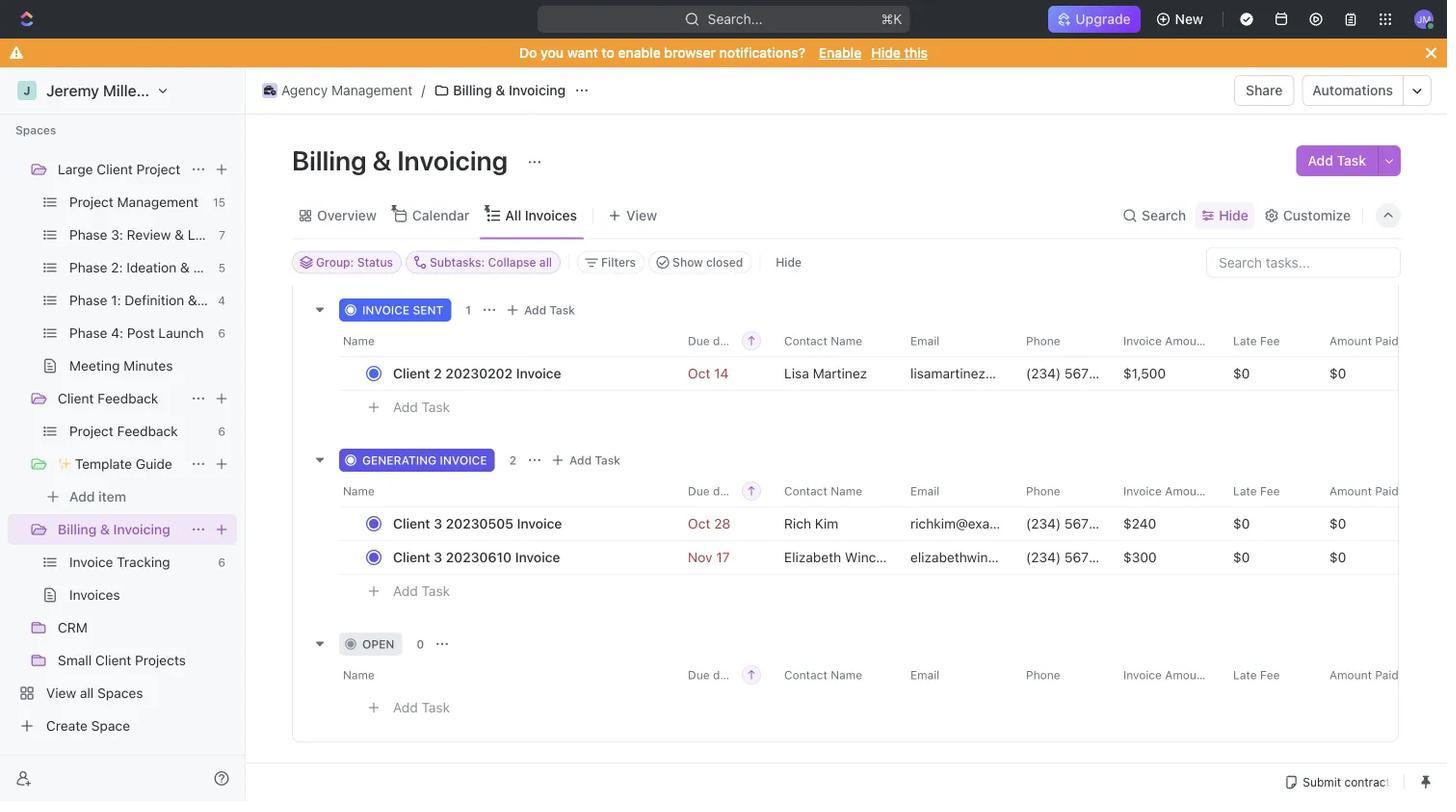 Task type: describe. For each thing, give the bounding box(es) containing it.
elizabeth winchester
[[784, 550, 916, 566]]

invoice amount button for 1
[[1112, 326, 1222, 357]]

rich kim button
[[773, 507, 899, 542]]

enable
[[819, 45, 862, 61]]

add up client 3 20230505 invoice link
[[569, 454, 592, 468]]

client for client 2 20230202 invoice
[[393, 366, 430, 382]]

agency
[[281, 82, 328, 98]]

hide button
[[1196, 202, 1254, 229]]

projects
[[135, 653, 186, 669]]

minutes
[[124, 358, 173, 374]]

0 horizontal spatial spaces
[[15, 123, 56, 137]]

invoice sent
[[362, 304, 443, 317]]

0 vertical spatial invoices
[[525, 208, 577, 224]]

contact name for 2
[[784, 485, 862, 499]]

client for client 2 scope of work docs
[[69, 129, 105, 145]]

richkim@example.com
[[910, 516, 1050, 532]]

(234) 567-8901 $240
[[1026, 516, 1156, 532]]

email button for 1
[[899, 326, 1014, 357]]

client for client 3 20230505 invoice
[[393, 516, 430, 532]]

client feedback
[[58, 391, 158, 407]]

richkim@example.com link
[[910, 516, 1050, 532]]

3 for 20230610
[[434, 550, 442, 566]]

2 late fee from the top
[[1233, 485, 1280, 499]]

(234) 567-8901 $1,500
[[1026, 366, 1166, 382]]

& up overview
[[372, 144, 391, 176]]

3 contact name from the top
[[784, 669, 862, 683]]

1
[[466, 304, 471, 317]]

0 horizontal spatial invoice
[[362, 304, 410, 317]]

search
[[1142, 208, 1186, 224]]

fee for 0
[[1260, 669, 1280, 683]]

client 3 20230610 invoice
[[393, 550, 560, 566]]

jeremy
[[46, 81, 99, 100]]

4:
[[111, 325, 123, 341]]

fee for 1
[[1260, 335, 1280, 348]]

elizabeth winchester button
[[773, 541, 916, 576]]

closed
[[706, 256, 743, 269]]

phase 4: post launch
[[69, 325, 204, 341]]

late fee for 0
[[1233, 669, 1280, 683]]

add up generating
[[393, 400, 418, 416]]

1 horizontal spatial hide
[[871, 45, 901, 61]]

20230505
[[446, 516, 513, 532]]

template
[[75, 456, 132, 472]]

add task up customize
[[1308, 153, 1366, 169]]

definition
[[125, 292, 184, 308]]

search button
[[1117, 202, 1192, 229]]

date for sent
[[713, 335, 737, 348]]

status
[[357, 256, 393, 269]]

automations
[[1313, 82, 1393, 98]]

meeting minutes link
[[69, 351, 233, 382]]

want
[[567, 45, 598, 61]]

1 vertical spatial billing & invoicing
[[292, 144, 514, 176]]

small
[[58, 653, 92, 669]]

small client projects
[[58, 653, 186, 669]]

due date button for sent
[[676, 326, 773, 357]]

3:
[[111, 227, 123, 243]]

✨ template guide
[[58, 456, 172, 472]]

567- for richkim@example.com
[[1065, 516, 1095, 532]]

create space
[[46, 718, 130, 734]]

add task button up 0
[[384, 580, 458, 604]]

small client projects link
[[58, 645, 233, 676]]

agency management
[[281, 82, 413, 98]]

(234) for (234) 567-8901 $240
[[1026, 516, 1061, 532]]

winchester
[[845, 550, 916, 566]]

due date button for invoice
[[676, 476, 773, 507]]

customize
[[1283, 208, 1351, 224]]

2 fee from the top
[[1260, 485, 1280, 499]]

Search tasks... text field
[[1207, 248, 1400, 277]]

hide inside dropdown button
[[1219, 208, 1248, 224]]

new
[[1175, 11, 1203, 27]]

docs
[[216, 129, 248, 145]]

1 vertical spatial launch
[[158, 325, 204, 341]]

6 for project feedback
[[218, 425, 225, 438]]

add task button up client 3 20230505 invoice link
[[546, 449, 628, 473]]

add up customize
[[1308, 153, 1333, 169]]

& left the 4
[[188, 292, 197, 308]]

generating invoice
[[362, 454, 487, 468]]

hide button
[[768, 251, 809, 274]]

feedback for project feedback
[[117, 423, 178, 439]]

0 vertical spatial launch
[[188, 227, 233, 243]]

enable
[[618, 45, 661, 61]]

create
[[46, 718, 88, 734]]

add task up generating invoice
[[393, 400, 450, 416]]

2 invoice amount button from the top
[[1112, 476, 1222, 507]]

phase 1: definition & onboarding
[[69, 292, 274, 308]]

3 paid from the top
[[1375, 669, 1399, 683]]

3 name button from the top
[[339, 660, 676, 691]]

add item button
[[8, 482, 237, 513]]

3 phone from the top
[[1026, 669, 1060, 683]]

$300 button
[[1112, 541, 1222, 576]]

add task up 0
[[393, 584, 450, 600]]

2 email from the top
[[910, 485, 940, 499]]

✨
[[58, 456, 71, 472]]

paid for invoice
[[1375, 485, 1399, 499]]

all invoices link
[[501, 202, 577, 229]]

1 horizontal spatial spaces
[[97, 685, 143, 701]]

1 vertical spatial invoicing
[[397, 144, 508, 176]]

add task up client 3 20230505 invoice link
[[569, 454, 620, 468]]

client 2 scope of work docs link
[[69, 121, 248, 152]]

meeting minutes
[[69, 358, 173, 374]]

2 vertical spatial 2
[[509, 454, 516, 468]]

3 phone button from the top
[[1014, 660, 1112, 691]]

3 date from the top
[[713, 669, 737, 683]]

project for project feedback
[[69, 423, 113, 439]]

client for client 3 20230610 invoice
[[393, 550, 430, 566]]

phase for phase 3: review & launch
[[69, 227, 107, 243]]

billing inside tree
[[58, 522, 97, 538]]

& right ideation
[[180, 260, 190, 276]]

1:
[[111, 292, 121, 308]]

1 name button from the top
[[339, 326, 676, 357]]

3 567- from the top
[[1065, 550, 1095, 566]]

phase for phase 4: post launch
[[69, 325, 107, 341]]

phase 3: review & launch
[[69, 227, 233, 243]]

add task down collapse
[[524, 304, 575, 317]]

⌘k
[[881, 11, 902, 27]]

3 due from the top
[[688, 669, 710, 683]]

workspace
[[159, 81, 239, 100]]

& right "/"
[[496, 82, 505, 98]]

tree inside sidebar navigation
[[8, 0, 274, 742]]

0 vertical spatial all
[[539, 256, 552, 269]]

email for 1
[[910, 335, 940, 348]]

amount paid for sent
[[1330, 335, 1399, 348]]

open
[[362, 638, 394, 652]]

ideation
[[127, 260, 176, 276]]

add task down 0
[[393, 701, 450, 716]]

show closed
[[673, 256, 743, 269]]

invoice inside sidebar navigation
[[69, 554, 113, 570]]

date for invoice
[[713, 485, 737, 499]]

agency management link
[[257, 79, 418, 102]]

email for 0
[[910, 669, 940, 683]]

/
[[421, 82, 425, 98]]

large
[[58, 161, 93, 177]]

customize button
[[1258, 202, 1357, 229]]

15
[[213, 196, 225, 209]]

add down collapse
[[524, 304, 546, 317]]

567- for lisamartinez@example.com
[[1065, 366, 1095, 382]]

$1,500 button
[[1112, 357, 1222, 392]]

do
[[519, 45, 537, 61]]

feedback for client feedback
[[97, 391, 158, 407]]

sidebar navigation
[[0, 0, 274, 802]]

filters button
[[577, 251, 645, 274]]

5
[[218, 261, 225, 275]]

add task button up generating invoice
[[384, 396, 458, 420]]

collapse
[[488, 256, 536, 269]]

upgrade link
[[1049, 6, 1140, 33]]

large client project
[[58, 161, 180, 177]]

miller's
[[103, 81, 155, 100]]

8901 for $1,500
[[1095, 366, 1126, 382]]

overview link
[[313, 202, 377, 229]]

share
[[1246, 82, 1283, 98]]

phone button for 1
[[1014, 326, 1112, 357]]

add task button down collapse
[[501, 299, 583, 322]]

subtasks:
[[430, 256, 485, 269]]

do you want to enable browser notifications? enable hide this
[[519, 45, 928, 61]]

0 vertical spatial project
[[136, 161, 180, 177]]

phase 4: post launch link
[[69, 318, 210, 349]]

guide
[[136, 456, 172, 472]]

invoices inside tree
[[69, 587, 120, 603]]

show
[[673, 256, 703, 269]]



Task type: vqa. For each thing, say whether or not it's contained in the screenshot.
by
no



Task type: locate. For each thing, give the bounding box(es) containing it.
all invoices
[[505, 208, 577, 224]]

feedback up guide
[[117, 423, 178, 439]]

billing right "/"
[[453, 82, 492, 98]]

invoicing up tracking
[[113, 522, 170, 538]]

2 vertical spatial invoicing
[[113, 522, 170, 538]]

2 vertical spatial due
[[688, 669, 710, 683]]

lisa
[[784, 366, 809, 382]]

0 vertical spatial amount paid
[[1330, 335, 1399, 348]]

1 vertical spatial 2
[[434, 366, 442, 382]]

2 due from the top
[[688, 485, 710, 499]]

billing down "add item"
[[58, 522, 97, 538]]

3 invoice amount from the top
[[1123, 669, 1207, 683]]

project
[[136, 161, 180, 177], [69, 194, 113, 210], [69, 423, 113, 439]]

567- left '$1,500'
[[1065, 366, 1095, 382]]

1 vertical spatial 3
[[434, 550, 442, 566]]

due date for sent
[[688, 335, 737, 348]]

3 late fee from the top
[[1233, 669, 1280, 683]]

share button
[[1234, 75, 1294, 106]]

2 name button from the top
[[339, 476, 676, 507]]

0 vertical spatial invoice amount
[[1123, 335, 1207, 348]]

phase left 1:
[[69, 292, 107, 308]]

all
[[505, 208, 521, 224]]

2 paid from the top
[[1375, 485, 1399, 499]]

6 right project feedback link
[[218, 425, 225, 438]]

late for 1
[[1233, 335, 1257, 348]]

client 3 20230505 invoice
[[393, 516, 562, 532]]

all up the "create space"
[[80, 685, 94, 701]]

show closed button
[[648, 251, 752, 274]]

billing
[[453, 82, 492, 98], [292, 144, 367, 176], [58, 522, 97, 538]]

3 late fee button from the top
[[1222, 660, 1318, 691]]

1 vertical spatial contact name
[[784, 485, 862, 499]]

1 vertical spatial project
[[69, 194, 113, 210]]

3 left the 20230505
[[434, 516, 442, 532]]

1 vertical spatial 8901
[[1095, 516, 1126, 532]]

contact name button for 1
[[773, 326, 899, 357]]

add down 0
[[393, 701, 418, 716]]

0 horizontal spatial management
[[117, 194, 198, 210]]

1 contact name from the top
[[784, 335, 862, 348]]

1 paid from the top
[[1375, 335, 1399, 348]]

6 up invoices link
[[218, 556, 225, 569]]

management inside tree
[[117, 194, 198, 210]]

2 left scope
[[109, 129, 117, 145]]

phone button for 2
[[1014, 476, 1112, 507]]

0 vertical spatial name button
[[339, 326, 676, 357]]

6 down the 4
[[218, 327, 225, 340]]

launch down 15
[[188, 227, 233, 243]]

1 vertical spatial invoice amount button
[[1112, 476, 1222, 507]]

invoicing up calendar
[[397, 144, 508, 176]]

1 vertical spatial name button
[[339, 476, 676, 507]]

management left "/"
[[331, 82, 413, 98]]

client 2 20230202 invoice link
[[388, 360, 672, 388]]

invoice amount for 1
[[1123, 335, 1207, 348]]

1 vertical spatial invoices
[[69, 587, 120, 603]]

client down generating
[[393, 516, 430, 532]]

0 horizontal spatial hide
[[776, 256, 802, 269]]

2 for 20230202
[[434, 366, 442, 382]]

2 vertical spatial phone
[[1026, 669, 1060, 683]]

(234) for (234) 567-8901 $300
[[1026, 550, 1061, 566]]

view button
[[601, 193, 664, 238]]

2 inside sidebar navigation
[[109, 129, 117, 145]]

& down "add item"
[[100, 522, 110, 538]]

to
[[602, 45, 614, 61]]

2 up client 3 20230505 invoice link
[[509, 454, 516, 468]]

onboarding
[[201, 292, 274, 308]]

2:
[[111, 260, 123, 276]]

client left 20230610
[[393, 550, 430, 566]]

due for invoice
[[688, 485, 710, 499]]

1 invoice amount from the top
[[1123, 335, 1207, 348]]

2 vertical spatial contact name button
[[773, 660, 899, 691]]

0 vertical spatial 8901
[[1095, 366, 1126, 382]]

invoicing inside sidebar navigation
[[113, 522, 170, 538]]

1 vertical spatial late fee
[[1233, 485, 1280, 499]]

phone for 2
[[1026, 485, 1060, 499]]

of
[[164, 129, 176, 145]]

2 8901 from the top
[[1095, 516, 1126, 532]]

email button for 0
[[899, 660, 1014, 691]]

2 vertical spatial billing
[[58, 522, 97, 538]]

name button up client 3 20230505 invoice link
[[339, 476, 676, 507]]

phase 1: definition & onboarding link
[[69, 285, 274, 316]]

management for project management
[[117, 194, 198, 210]]

2 due date from the top
[[688, 485, 737, 499]]

1 vertical spatial 567-
[[1065, 516, 1095, 532]]

contact name button for 2
[[773, 476, 899, 507]]

2 (234) 567-8901 link from the top
[[1026, 516, 1126, 532]]

work
[[180, 129, 212, 145]]

management up the phase 3: review & launch
[[117, 194, 198, 210]]

project for project management
[[69, 194, 113, 210]]

2 vertical spatial 6
[[218, 556, 225, 569]]

2 email button from the top
[[899, 476, 1014, 507]]

email button
[[899, 326, 1014, 357], [899, 476, 1014, 507], [899, 660, 1014, 691]]

invoice amount
[[1123, 335, 1207, 348], [1123, 485, 1207, 499], [1123, 669, 1207, 683]]

all right collapse
[[539, 256, 552, 269]]

3 due date button from the top
[[676, 660, 773, 691]]

2 vertical spatial contact
[[784, 669, 827, 683]]

invoice amount for 0
[[1123, 669, 1207, 683]]

2 6 from the top
[[218, 425, 225, 438]]

2 vertical spatial email
[[910, 669, 940, 683]]

amount paid button for invoice
[[1318, 476, 1419, 507]]

2 vertical spatial due date
[[688, 669, 737, 683]]

20230610
[[446, 550, 512, 566]]

1 late fee button from the top
[[1222, 326, 1318, 357]]

meeting
[[69, 358, 120, 374]]

item
[[98, 489, 126, 505]]

1 horizontal spatial invoice
[[440, 454, 487, 468]]

project up template
[[69, 423, 113, 439]]

3 for 20230505
[[434, 516, 442, 532]]

1 vertical spatial 6
[[218, 425, 225, 438]]

& right the review
[[175, 227, 184, 243]]

2 invoice amount from the top
[[1123, 485, 1207, 499]]

view up filters
[[626, 208, 657, 224]]

3 invoice amount button from the top
[[1112, 660, 1222, 691]]

tara shultz's workspace, , element
[[17, 81, 37, 100]]

2 contact from the top
[[784, 485, 827, 499]]

client
[[69, 129, 105, 145], [97, 161, 133, 177], [393, 366, 430, 382], [58, 391, 94, 407], [393, 516, 430, 532], [393, 550, 430, 566], [95, 653, 131, 669]]

client up view all spaces link
[[95, 653, 131, 669]]

1 amount paid from the top
[[1330, 335, 1399, 348]]

name button down 0
[[339, 660, 676, 691]]

1 vertical spatial (234) 567-8901 link
[[1026, 516, 1126, 532]]

3 email button from the top
[[899, 660, 1014, 691]]

0 vertical spatial email
[[910, 335, 940, 348]]

0 vertical spatial 2
[[109, 129, 117, 145]]

1 email from the top
[[910, 335, 940, 348]]

2 vertical spatial (234)
[[1026, 550, 1061, 566]]

0 vertical spatial amount paid button
[[1318, 326, 1419, 357]]

client down invoice sent
[[393, 366, 430, 382]]

billing & invoicing link
[[429, 79, 570, 102], [58, 514, 183, 545]]

hide left this
[[871, 45, 901, 61]]

phase left 4:
[[69, 325, 107, 341]]

scope
[[121, 129, 160, 145]]

contact for 2
[[784, 485, 827, 499]]

2 contact name from the top
[[784, 485, 862, 499]]

2 horizontal spatial billing
[[453, 82, 492, 98]]

1 vertical spatial all
[[80, 685, 94, 701]]

2 amount paid button from the top
[[1318, 476, 1419, 507]]

sent
[[413, 304, 443, 317]]

post
[[127, 325, 155, 341]]

amount paid
[[1330, 335, 1399, 348], [1330, 485, 1399, 499], [1330, 669, 1399, 683]]

1 (234) 567-8901 link from the top
[[1026, 366, 1126, 382]]

0 vertical spatial 567-
[[1065, 366, 1095, 382]]

client down meeting
[[58, 391, 94, 407]]

client up 'large'
[[69, 129, 105, 145]]

launch
[[188, 227, 233, 243], [158, 325, 204, 341]]

567- down (234) 567-8901 $240
[[1065, 550, 1095, 566]]

late fee button for 1
[[1222, 326, 1318, 357]]

4 phase from the top
[[69, 325, 107, 341]]

0 horizontal spatial 2
[[109, 129, 117, 145]]

name button up 'client 2 20230202 invoice' link
[[339, 326, 676, 357]]

1 due date from the top
[[688, 335, 737, 348]]

2 vertical spatial invoice amount button
[[1112, 660, 1222, 691]]

1 email button from the top
[[899, 326, 1014, 357]]

2 vertical spatial contact name
[[784, 669, 862, 683]]

jm button
[[1409, 4, 1439, 35]]

567- up (234) 567-8901 $300
[[1065, 516, 1095, 532]]

launch down phase 1: definition & onboarding link
[[158, 325, 204, 341]]

invoices up crm on the left
[[69, 587, 120, 603]]

0 vertical spatial invoice amount button
[[1112, 326, 1222, 357]]

late fee button
[[1222, 326, 1318, 357], [1222, 476, 1318, 507], [1222, 660, 1318, 691]]

billing & invoicing link down do at top
[[429, 79, 570, 102]]

billing up overview link
[[292, 144, 367, 176]]

project feedback
[[69, 423, 178, 439]]

0 vertical spatial spaces
[[15, 123, 56, 137]]

3 left 20230610
[[434, 550, 442, 566]]

late for 0
[[1233, 669, 1257, 683]]

billing & invoicing down do at top
[[453, 82, 566, 98]]

production
[[193, 260, 261, 276]]

(234) 567-8901 link
[[1026, 366, 1126, 382], [1026, 516, 1126, 532], [1026, 550, 1126, 566]]

jm
[[1417, 13, 1431, 24]]

1 vertical spatial feedback
[[117, 423, 178, 439]]

1 vertical spatial email
[[910, 485, 940, 499]]

phase left 3:
[[69, 227, 107, 243]]

automations button
[[1303, 76, 1403, 105]]

overview
[[317, 208, 377, 224]]

hide right closed in the top of the page
[[776, 256, 802, 269]]

2 vertical spatial 567-
[[1065, 550, 1095, 566]]

0 vertical spatial 3
[[434, 516, 442, 532]]

this
[[904, 45, 928, 61]]

rich
[[784, 516, 811, 532]]

20230202
[[445, 366, 513, 382]]

1 vertical spatial (234)
[[1026, 516, 1061, 532]]

all
[[539, 256, 552, 269], [80, 685, 94, 701]]

1 3 from the top
[[434, 516, 442, 532]]

0 vertical spatial view
[[626, 208, 657, 224]]

paid for sent
[[1375, 335, 1399, 348]]

2 for scope
[[109, 129, 117, 145]]

0 horizontal spatial all
[[80, 685, 94, 701]]

lisamartinez@example.com
[[910, 366, 1080, 382]]

view button
[[601, 202, 664, 229]]

3 (234) from the top
[[1026, 550, 1061, 566]]

kim
[[815, 516, 838, 532]]

(234) 567-8901 link for richkim@example.com
[[1026, 516, 1126, 532]]

2 vertical spatial (234) 567-8901 link
[[1026, 550, 1126, 566]]

2 vertical spatial 8901
[[1095, 550, 1126, 566]]

2 vertical spatial hide
[[776, 256, 802, 269]]

2 vertical spatial late fee button
[[1222, 660, 1318, 691]]

1 contact name button from the top
[[773, 326, 899, 357]]

0 vertical spatial 6
[[218, 327, 225, 340]]

phone for 1
[[1026, 335, 1060, 348]]

invoices right all
[[525, 208, 577, 224]]

calendar link
[[408, 202, 469, 229]]

1 horizontal spatial management
[[331, 82, 413, 98]]

1 6 from the top
[[218, 327, 225, 340]]

2 late fee button from the top
[[1222, 476, 1318, 507]]

amount paid for invoice
[[1330, 485, 1399, 499]]

all inside tree
[[80, 685, 94, 701]]

3 due date from the top
[[688, 669, 737, 683]]

contact name for 1
[[784, 335, 862, 348]]

1 horizontal spatial invoices
[[525, 208, 577, 224]]

add left item
[[69, 489, 95, 505]]

1 vertical spatial phone button
[[1014, 476, 1112, 507]]

phase for phase 2: ideation & production
[[69, 260, 107, 276]]

invoice tracking link
[[69, 547, 210, 578]]

3
[[434, 516, 442, 532], [434, 550, 442, 566]]

1 phase from the top
[[69, 227, 107, 243]]

billing & invoicing down item
[[58, 522, 170, 538]]

1 vertical spatial view
[[46, 685, 76, 701]]

phase for phase 1: definition & onboarding
[[69, 292, 107, 308]]

1 (234) from the top
[[1026, 366, 1061, 382]]

due for sent
[[688, 335, 710, 348]]

8901 for $240
[[1095, 516, 1126, 532]]

invoice tracking
[[69, 554, 170, 570]]

1 horizontal spatial billing & invoicing link
[[429, 79, 570, 102]]

invoice left sent
[[362, 304, 410, 317]]

(234) for (234) 567-8901 $1,500
[[1026, 366, 1061, 382]]

3 contact from the top
[[784, 669, 827, 683]]

2 vertical spatial due date button
[[676, 660, 773, 691]]

elizabeth
[[784, 550, 841, 566]]

1 fee from the top
[[1260, 335, 1280, 348]]

1 vertical spatial invoice amount
[[1123, 485, 1207, 499]]

1 horizontal spatial 2
[[434, 366, 442, 382]]

1 vertical spatial contact name button
[[773, 476, 899, 507]]

2 contact name button from the top
[[773, 476, 899, 507]]

generating
[[362, 454, 437, 468]]

phone button
[[1014, 326, 1112, 357], [1014, 476, 1112, 507], [1014, 660, 1112, 691]]

1 phone from the top
[[1026, 335, 1060, 348]]

1 567- from the top
[[1065, 366, 1095, 382]]

$300
[[1123, 550, 1157, 566]]

3 contact name button from the top
[[773, 660, 899, 691]]

add up 0
[[393, 584, 418, 600]]

tree
[[8, 0, 274, 742]]

project down 'large'
[[69, 194, 113, 210]]

2 phone button from the top
[[1014, 476, 1112, 507]]

0 horizontal spatial billing & invoicing link
[[58, 514, 183, 545]]

0 vertical spatial late
[[1233, 335, 1257, 348]]

3 (234) 567-8901 link from the top
[[1026, 550, 1126, 566]]

view inside button
[[626, 208, 657, 224]]

1 date from the top
[[713, 335, 737, 348]]

6 for invoice tracking
[[218, 556, 225, 569]]

project down client 2 scope of work docs link
[[136, 161, 180, 177]]

view up create
[[46, 685, 76, 701]]

0 vertical spatial feedback
[[97, 391, 158, 407]]

spaces down small client projects
[[97, 685, 143, 701]]

3 fee from the top
[[1260, 669, 1280, 683]]

0 vertical spatial due date button
[[676, 326, 773, 357]]

client 3 20230505 invoice link
[[388, 511, 672, 539]]

late
[[1233, 335, 1257, 348], [1233, 485, 1257, 499], [1233, 669, 1257, 683]]

0 horizontal spatial invoices
[[69, 587, 120, 603]]

billing & invoicing inside tree
[[58, 522, 170, 538]]

3 6 from the top
[[218, 556, 225, 569]]

view for view
[[626, 208, 657, 224]]

due
[[688, 335, 710, 348], [688, 485, 710, 499], [688, 669, 710, 683]]

1 late fee from the top
[[1233, 335, 1280, 348]]

3 late from the top
[[1233, 669, 1257, 683]]

1 vertical spatial management
[[117, 194, 198, 210]]

2 phone from the top
[[1026, 485, 1060, 499]]

2 left 20230202
[[434, 366, 442, 382]]

1 amount paid button from the top
[[1318, 326, 1419, 357]]

invoicing down do at top
[[509, 82, 566, 98]]

(234) 567-8901 $300
[[1026, 550, 1157, 566]]

0 horizontal spatial view
[[46, 685, 76, 701]]

client for client feedback
[[58, 391, 94, 407]]

late fee for 1
[[1233, 335, 1280, 348]]

hide
[[871, 45, 901, 61], [1219, 208, 1248, 224], [776, 256, 802, 269]]

0 vertical spatial (234)
[[1026, 366, 1061, 382]]

2 vertical spatial invoice amount
[[1123, 669, 1207, 683]]

phase left 2:
[[69, 260, 107, 276]]

2 (234) from the top
[[1026, 516, 1061, 532]]

2 amount paid from the top
[[1330, 485, 1399, 499]]

3 amount paid button from the top
[[1318, 660, 1419, 691]]

you
[[541, 45, 564, 61]]

3 8901 from the top
[[1095, 550, 1126, 566]]

0 vertical spatial late fee button
[[1222, 326, 1318, 357]]

2 late from the top
[[1233, 485, 1257, 499]]

client up project management at the top left
[[97, 161, 133, 177]]

1 contact from the top
[[784, 335, 827, 348]]

tracking
[[117, 554, 170, 570]]

1 due date button from the top
[[676, 326, 773, 357]]

✨ template guide link
[[58, 449, 183, 480]]

billing & invoicing link up 'invoice tracking'
[[58, 514, 183, 545]]

view for view all spaces
[[46, 685, 76, 701]]

review
[[127, 227, 171, 243]]

2 phase from the top
[[69, 260, 107, 276]]

management for agency management
[[331, 82, 413, 98]]

0 vertical spatial billing & invoicing link
[[429, 79, 570, 102]]

0 vertical spatial billing
[[453, 82, 492, 98]]

$0
[[1233, 366, 1250, 382], [1330, 366, 1346, 382], [1233, 516, 1250, 532], [1330, 516, 1346, 532], [1233, 550, 1250, 566], [1330, 550, 1346, 566]]

billing & invoicing up calendar link
[[292, 144, 514, 176]]

3 phase from the top
[[69, 292, 107, 308]]

1 vertical spatial invoice
[[440, 454, 487, 468]]

create space link
[[8, 711, 233, 742]]

2 vertical spatial late
[[1233, 669, 1257, 683]]

$240
[[1123, 516, 1156, 532]]

0 vertical spatial invoicing
[[509, 82, 566, 98]]

contact for 1
[[784, 335, 827, 348]]

1 vertical spatial billing
[[292, 144, 367, 176]]

2 vertical spatial date
[[713, 669, 737, 683]]

0 vertical spatial paid
[[1375, 335, 1399, 348]]

add task button up customize
[[1296, 145, 1378, 176]]

business time image
[[264, 86, 276, 95]]

2 due date button from the top
[[676, 476, 773, 507]]

add task button down 0
[[384, 697, 458, 720]]

0 vertical spatial billing & invoicing
[[453, 82, 566, 98]]

1 late from the top
[[1233, 335, 1257, 348]]

3 email from the top
[[910, 669, 940, 683]]

late fee
[[1233, 335, 1280, 348], [1233, 485, 1280, 499], [1233, 669, 1280, 683]]

spaces down tara shultz's workspace, , element
[[15, 123, 56, 137]]

tree containing client 2 scope of work docs
[[8, 0, 274, 742]]

1 vertical spatial due
[[688, 485, 710, 499]]

2 horizontal spatial hide
[[1219, 208, 1248, 224]]

amount paid button
[[1318, 326, 1419, 357], [1318, 476, 1419, 507], [1318, 660, 1419, 691]]

1 8901 from the top
[[1095, 366, 1126, 382]]

crm link
[[58, 613, 233, 644]]

0 vertical spatial late fee
[[1233, 335, 1280, 348]]

2 date from the top
[[713, 485, 737, 499]]

2 vertical spatial fee
[[1260, 669, 1280, 683]]

subtasks: collapse all
[[430, 256, 552, 269]]

0 vertical spatial due
[[688, 335, 710, 348]]

6 for phase 4: post launch
[[218, 327, 225, 340]]

1 vertical spatial fee
[[1260, 485, 1280, 499]]

add inside add item button
[[69, 489, 95, 505]]

2 567- from the top
[[1065, 516, 1095, 532]]

late fee button for 0
[[1222, 660, 1318, 691]]

1 due from the top
[[688, 335, 710, 348]]

0 vertical spatial due date
[[688, 335, 737, 348]]

1 phone button from the top
[[1014, 326, 1112, 357]]

hide right search
[[1219, 208, 1248, 224]]

browser
[[664, 45, 716, 61]]

1 vertical spatial billing & invoicing link
[[58, 514, 183, 545]]

2 vertical spatial amount paid
[[1330, 669, 1399, 683]]

invoice right generating
[[440, 454, 487, 468]]

space
[[91, 718, 130, 734]]

invoicing
[[509, 82, 566, 98], [397, 144, 508, 176], [113, 522, 170, 538]]

hide inside button
[[776, 256, 802, 269]]

paid
[[1375, 335, 1399, 348], [1375, 485, 1399, 499], [1375, 669, 1399, 683]]

group: status
[[316, 256, 393, 269]]

due date for invoice
[[688, 485, 737, 499]]

2 3 from the top
[[434, 550, 442, 566]]

amount paid button for sent
[[1318, 326, 1419, 357]]

1 vertical spatial due date
[[688, 485, 737, 499]]

0 vertical spatial contact name
[[784, 335, 862, 348]]

1 vertical spatial late
[[1233, 485, 1257, 499]]

invoice amount button for 0
[[1112, 660, 1222, 691]]

view inside tree
[[46, 685, 76, 701]]

(234) 567-8901 link for lisamartinez@example.com
[[1026, 366, 1126, 382]]

1 vertical spatial due date button
[[676, 476, 773, 507]]

3 amount paid from the top
[[1330, 669, 1399, 683]]

1 invoice amount button from the top
[[1112, 326, 1222, 357]]

1 vertical spatial hide
[[1219, 208, 1248, 224]]

lisamartinez@example.com link
[[910, 366, 1080, 382]]

amount
[[1165, 335, 1207, 348], [1330, 335, 1372, 348], [1165, 485, 1207, 499], [1330, 485, 1372, 499], [1165, 669, 1207, 683], [1330, 669, 1372, 683]]

feedback up project feedback
[[97, 391, 158, 407]]

client 2 20230202 invoice
[[393, 366, 561, 382]]



